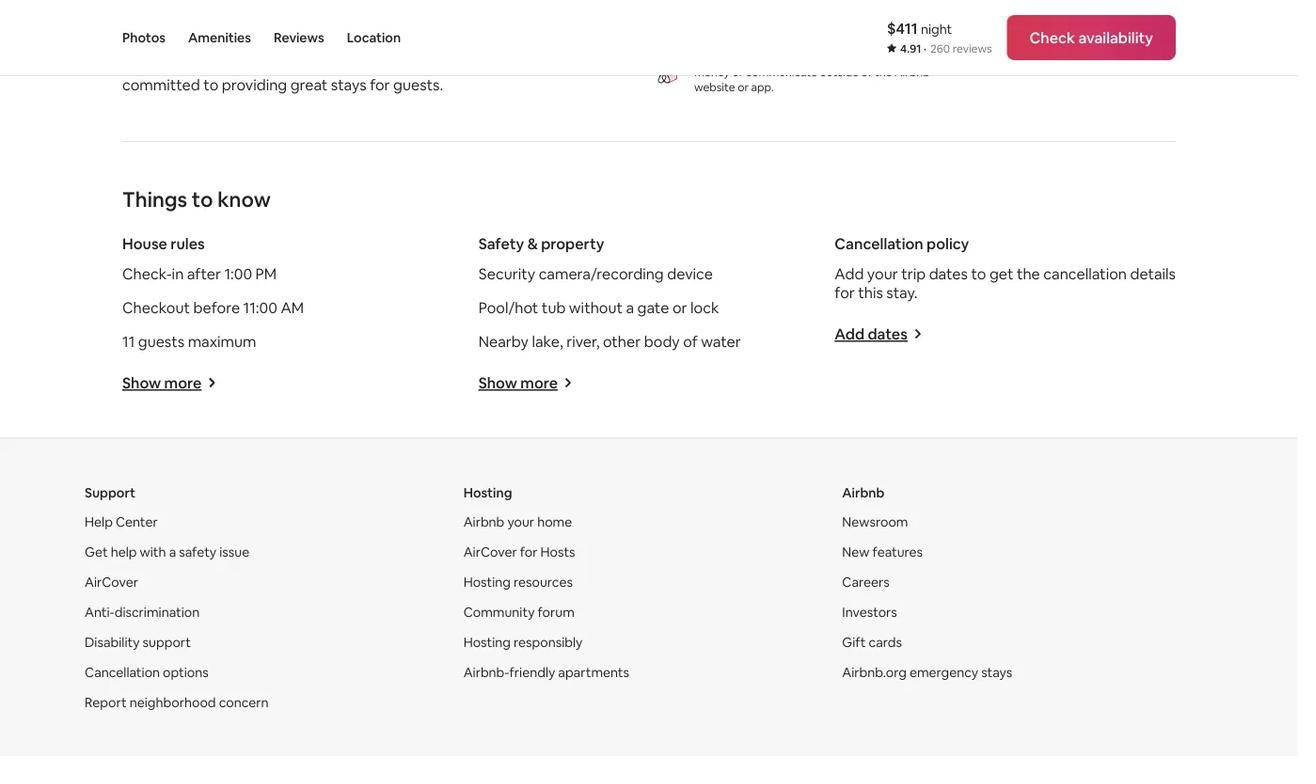 Task type: describe. For each thing, give the bounding box(es) containing it.
experienced,
[[229, 52, 319, 71]]

check-
[[122, 264, 172, 283]]

show more for lake,
[[478, 373, 558, 393]]

pool/hot
[[478, 298, 538, 317]]

1 are from the left
[[204, 52, 226, 71]]

gift
[[842, 634, 866, 651]]

check-in after 1:00 pm
[[122, 264, 277, 283]]

1 horizontal spatial for
[[520, 544, 538, 561]]

get help with a safety issue link
[[85, 544, 249, 561]]

anti-discrimination
[[85, 604, 200, 621]]

airbnb.org
[[842, 664, 907, 681]]

nearby
[[478, 332, 529, 351]]

anti-
[[85, 604, 115, 621]]

aircover for aircover link
[[85, 574, 138, 591]]

more for guests
[[164, 373, 202, 393]]

1 vertical spatial dates
[[868, 324, 908, 344]]

to inside dori and jack is a superhost superhosts are experienced, highly rated hosts who are committed to providing great stays for guests.
[[203, 75, 218, 94]]

add dates button
[[835, 324, 923, 344]]

house rules
[[122, 234, 205, 253]]

features
[[873, 544, 923, 561]]

lock
[[690, 298, 719, 317]]

your for add your trip dates to get the cancellation details for this stay.
[[867, 264, 898, 283]]

airbnb.org emergency stays
[[842, 664, 1012, 681]]

airbnb.org emergency stays link
[[842, 664, 1012, 681]]

show for 11
[[122, 373, 161, 393]]

tub
[[542, 298, 566, 317]]

in
[[172, 264, 184, 283]]

airbnb-friendly apartments link
[[463, 664, 629, 681]]

add for add dates
[[835, 324, 865, 344]]

cards
[[869, 634, 902, 651]]

transfer
[[860, 50, 901, 64]]

disability support link
[[85, 634, 191, 651]]

house
[[122, 234, 167, 253]]

a inside dori and jack is a superhost superhosts are experienced, highly rated hosts who are committed to providing great stays for guests.
[[239, 24, 247, 43]]

issue
[[219, 544, 249, 561]]

is
[[225, 24, 235, 43]]

2 are from the left
[[482, 52, 504, 71]]

emergency
[[910, 664, 978, 681]]

amenities button
[[188, 0, 251, 75]]

dori
[[122, 24, 152, 43]]

before
[[193, 298, 240, 317]]

cancellation options
[[85, 664, 209, 681]]

am
[[281, 298, 304, 317]]

4.91 · 260 reviews
[[900, 41, 992, 56]]

newsroom link
[[842, 514, 908, 530]]

app.
[[751, 80, 774, 94]]

community forum link
[[463, 604, 575, 621]]

cancellation for cancellation policy
[[835, 234, 923, 253]]

trip
[[901, 264, 926, 283]]

hosting resources
[[463, 574, 573, 591]]

stays inside dori and jack is a superhost superhosts are experienced, highly rated hosts who are committed to providing great stays for guests.
[[331, 75, 367, 94]]

for inside "add your trip dates to get the cancellation details for this stay."
[[835, 283, 855, 302]]

show more button for guests
[[122, 373, 217, 393]]

property
[[541, 234, 604, 253]]

check availability button
[[1007, 15, 1176, 60]]

or down protect
[[732, 65, 743, 79]]

location
[[347, 29, 401, 46]]

for inside dori and jack is a superhost superhosts are experienced, highly rated hosts who are committed to providing great stays for guests.
[[370, 75, 390, 94]]

careers
[[842, 574, 890, 591]]

jack
[[188, 24, 221, 43]]

safety & property
[[478, 234, 604, 253]]

more for lake,
[[520, 373, 558, 393]]

help center link
[[85, 514, 158, 530]]

of inside to protect your payment, never transfer money or communicate outside of the airbnb website or app.
[[861, 65, 872, 79]]

concern
[[219, 694, 269, 711]]

or left lock
[[672, 298, 687, 317]]

nearby lake, river, other body of water
[[478, 332, 741, 351]]

stay.
[[886, 283, 918, 302]]

rated
[[367, 52, 404, 71]]

location button
[[347, 0, 401, 75]]

safety
[[179, 544, 217, 561]]

1 vertical spatial to
[[192, 186, 213, 213]]

hosts
[[540, 544, 575, 561]]

airbnb for airbnb
[[842, 484, 885, 501]]

body
[[644, 332, 680, 351]]

photos
[[122, 29, 166, 46]]

protect
[[709, 50, 749, 64]]

resources
[[514, 574, 573, 591]]

add your trip dates to get the cancellation details for this stay.
[[835, 264, 1176, 302]]

or left app.
[[738, 80, 749, 94]]

and
[[155, 24, 185, 43]]

rules
[[171, 234, 205, 253]]

camera/recording
[[539, 264, 664, 283]]

reviews button
[[274, 0, 324, 75]]

security camera/recording device
[[478, 264, 713, 283]]

support
[[143, 634, 191, 651]]

add for add your trip dates to get the cancellation details for this stay.
[[835, 264, 864, 283]]

investors link
[[842, 604, 897, 621]]

disability
[[85, 634, 140, 651]]

airbnb your home link
[[463, 514, 572, 530]]

aircover for hosts link
[[463, 544, 575, 561]]

investors
[[842, 604, 897, 621]]

lake,
[[532, 332, 563, 351]]

forum
[[538, 604, 575, 621]]

·
[[924, 41, 927, 56]]

aircover for aircover for hosts
[[463, 544, 517, 561]]

great
[[290, 75, 328, 94]]

get help with a safety issue
[[85, 544, 249, 561]]

a for pool/hot tub without a gate or lock
[[626, 298, 634, 317]]

hosting responsibly
[[463, 634, 583, 651]]



Task type: vqa. For each thing, say whether or not it's contained in the screenshot.
"Cancellation options" link
yes



Task type: locate. For each thing, give the bounding box(es) containing it.
11:00
[[243, 298, 277, 317]]

1 horizontal spatial dates
[[929, 264, 968, 283]]

of right body
[[683, 332, 698, 351]]

reviews
[[953, 41, 992, 56]]

gate
[[637, 298, 669, 317]]

checkout before 11:00 am
[[122, 298, 304, 317]]

0 horizontal spatial the
[[875, 65, 892, 79]]

your inside "add your trip dates to get the cancellation details for this stay."
[[867, 264, 898, 283]]

1 horizontal spatial aircover
[[463, 544, 517, 561]]

show for nearby
[[478, 373, 517, 393]]

cancellation
[[835, 234, 923, 253], [85, 664, 160, 681]]

to left get
[[971, 264, 986, 283]]

2 show more from the left
[[478, 373, 558, 393]]

of down transfer
[[861, 65, 872, 79]]

to left providing
[[203, 75, 218, 94]]

1 horizontal spatial stays
[[981, 664, 1012, 681]]

more down lake, on the top left of page
[[520, 373, 558, 393]]

0 horizontal spatial for
[[370, 75, 390, 94]]

show more button down guests
[[122, 373, 217, 393]]

0 horizontal spatial a
[[169, 544, 176, 561]]

a right with
[[169, 544, 176, 561]]

1 horizontal spatial show more
[[478, 373, 558, 393]]

neighborhood
[[130, 694, 216, 711]]

safety
[[478, 234, 524, 253]]

dori and jack is a superhost superhosts are experienced, highly rated hosts who are committed to providing great stays for guests.
[[122, 24, 504, 94]]

hosting for hosting resources
[[463, 574, 511, 591]]

add left the stay.
[[835, 264, 864, 283]]

2 horizontal spatial your
[[867, 264, 898, 283]]

a right the "is"
[[239, 24, 247, 43]]

water
[[701, 332, 741, 351]]

0 vertical spatial add
[[835, 264, 864, 283]]

11
[[122, 332, 135, 351]]

airbnb down 4.91
[[895, 65, 930, 79]]

2 horizontal spatial a
[[626, 298, 634, 317]]

maximum
[[188, 332, 256, 351]]

the inside to protect your payment, never transfer money or communicate outside of the airbnb website or app.
[[875, 65, 892, 79]]

1 vertical spatial add
[[835, 324, 865, 344]]

more down 11 guests maximum
[[164, 373, 202, 393]]

hosting up airbnb-
[[463, 634, 511, 651]]

1 add from the top
[[835, 264, 864, 283]]

0 vertical spatial airbnb
[[895, 65, 930, 79]]

your left "trip"
[[867, 264, 898, 283]]

0 horizontal spatial show
[[122, 373, 161, 393]]

details
[[1130, 264, 1176, 283]]

get
[[85, 544, 108, 561]]

2 vertical spatial a
[[169, 544, 176, 561]]

1 more from the left
[[164, 373, 202, 393]]

disability support
[[85, 634, 191, 651]]

availability
[[1078, 28, 1153, 47]]

airbnb inside to protect your payment, never transfer money or communicate outside of the airbnb website or app.
[[895, 65, 930, 79]]

0 vertical spatial aircover
[[463, 544, 517, 561]]

1 vertical spatial the
[[1017, 264, 1040, 283]]

guests
[[138, 332, 184, 351]]

1 horizontal spatial more
[[520, 373, 558, 393]]

0 horizontal spatial aircover
[[85, 574, 138, 591]]

your for airbnb your home
[[507, 514, 534, 530]]

2 vertical spatial for
[[520, 544, 538, 561]]

0 horizontal spatial stays
[[331, 75, 367, 94]]

know
[[217, 186, 271, 213]]

0 vertical spatial the
[[875, 65, 892, 79]]

hosts
[[408, 52, 445, 71]]

$411
[[887, 18, 918, 38]]

hosting for hosting
[[463, 484, 512, 501]]

community
[[463, 604, 535, 621]]

dates down the stay.
[[868, 324, 908, 344]]

anti-discrimination link
[[85, 604, 200, 621]]

show more
[[122, 373, 202, 393], [478, 373, 558, 393]]

aircover up anti-
[[85, 574, 138, 591]]

policy
[[927, 234, 969, 253]]

add inside "add your trip dates to get the cancellation details for this stay."
[[835, 264, 864, 283]]

cancellation down "disability"
[[85, 664, 160, 681]]

add down the this
[[835, 324, 865, 344]]

1 hosting from the top
[[463, 484, 512, 501]]

for
[[370, 75, 390, 94], [835, 283, 855, 302], [520, 544, 538, 561]]

home
[[537, 514, 572, 530]]

things
[[122, 186, 187, 213]]

cancellation up "trip"
[[835, 234, 923, 253]]

0 vertical spatial dates
[[929, 264, 968, 283]]

0 vertical spatial cancellation
[[835, 234, 923, 253]]

stays right emergency
[[981, 664, 1012, 681]]

0 horizontal spatial of
[[683, 332, 698, 351]]

&
[[527, 234, 538, 253]]

responsibly
[[514, 634, 583, 651]]

show more for guests
[[122, 373, 202, 393]]

aircover down airbnb your home
[[463, 544, 517, 561]]

help center
[[85, 514, 158, 530]]

1 vertical spatial aircover
[[85, 574, 138, 591]]

the down transfer
[[875, 65, 892, 79]]

0 vertical spatial your
[[751, 50, 774, 64]]

cancellation for cancellation options
[[85, 664, 160, 681]]

friendly
[[509, 664, 555, 681]]

2 show more button from the left
[[478, 373, 573, 393]]

2 vertical spatial hosting
[[463, 634, 511, 651]]

show more down nearby
[[478, 373, 558, 393]]

for left the this
[[835, 283, 855, 302]]

1 show more button from the left
[[122, 373, 217, 393]]

2 horizontal spatial airbnb
[[895, 65, 930, 79]]

2 more from the left
[[520, 373, 558, 393]]

1 vertical spatial for
[[835, 283, 855, 302]]

show more button down lake, on the top left of page
[[478, 373, 573, 393]]

1 vertical spatial airbnb
[[842, 484, 885, 501]]

1 horizontal spatial airbnb
[[842, 484, 885, 501]]

0 horizontal spatial show more button
[[122, 373, 217, 393]]

who
[[449, 52, 478, 71]]

help
[[111, 544, 137, 561]]

hosting for hosting responsibly
[[463, 634, 511, 651]]

apartments
[[558, 664, 629, 681]]

260
[[930, 41, 950, 56]]

options
[[163, 664, 209, 681]]

0 vertical spatial hosting
[[463, 484, 512, 501]]

1 show more from the left
[[122, 373, 202, 393]]

discrimination
[[114, 604, 200, 621]]

help
[[85, 514, 113, 530]]

to inside "add your trip dates to get the cancellation details for this stay."
[[971, 264, 986, 283]]

2 vertical spatial to
[[971, 264, 986, 283]]

for left the hosts
[[520, 544, 538, 561]]

airbnb-
[[463, 664, 509, 681]]

check
[[1030, 28, 1075, 47]]

0 horizontal spatial your
[[507, 514, 534, 530]]

a left gate
[[626, 298, 634, 317]]

hosting up the 'community'
[[463, 574, 511, 591]]

0 vertical spatial for
[[370, 75, 390, 94]]

to protect your payment, never transfer money or communicate outside of the airbnb website or app.
[[694, 50, 930, 94]]

are
[[204, 52, 226, 71], [482, 52, 504, 71]]

are down the amenities
[[204, 52, 226, 71]]

11 guests maximum
[[122, 332, 256, 351]]

aircover
[[463, 544, 517, 561], [85, 574, 138, 591]]

without
[[569, 298, 623, 317]]

2 vertical spatial airbnb
[[463, 514, 505, 530]]

2 add from the top
[[835, 324, 865, 344]]

1 vertical spatial hosting
[[463, 574, 511, 591]]

careers link
[[842, 574, 890, 591]]

communicate
[[746, 65, 817, 79]]

river,
[[566, 332, 600, 351]]

$411 night
[[887, 18, 952, 38]]

2 hosting from the top
[[463, 574, 511, 591]]

1 horizontal spatial of
[[861, 65, 872, 79]]

0 vertical spatial a
[[239, 24, 247, 43]]

report
[[85, 694, 127, 711]]

hosting up airbnb your home
[[463, 484, 512, 501]]

a for get help with a safety issue
[[169, 544, 176, 561]]

your up the communicate
[[751, 50, 774, 64]]

hosting
[[463, 484, 512, 501], [463, 574, 511, 591], [463, 634, 511, 651]]

1 horizontal spatial show
[[478, 373, 517, 393]]

community forum
[[463, 604, 575, 621]]

newsroom
[[842, 514, 908, 530]]

1 vertical spatial cancellation
[[85, 664, 160, 681]]

your up aircover for hosts link
[[507, 514, 534, 530]]

night
[[921, 20, 952, 37]]

dates down policy on the right of the page
[[929, 264, 968, 283]]

0 vertical spatial to
[[203, 75, 218, 94]]

2 show from the left
[[478, 373, 517, 393]]

0 horizontal spatial cancellation
[[85, 664, 160, 681]]

1 horizontal spatial a
[[239, 24, 247, 43]]

0 horizontal spatial dates
[[868, 324, 908, 344]]

checkout
[[122, 298, 190, 317]]

0 vertical spatial of
[[861, 65, 872, 79]]

committed
[[122, 75, 200, 94]]

1 vertical spatial of
[[683, 332, 698, 351]]

security
[[478, 264, 535, 283]]

1:00
[[224, 264, 252, 283]]

gift cards
[[842, 634, 902, 651]]

1 vertical spatial stays
[[981, 664, 1012, 681]]

after
[[187, 264, 221, 283]]

to left the know at the left top
[[192, 186, 213, 213]]

are right who
[[482, 52, 504, 71]]

2 vertical spatial your
[[507, 514, 534, 530]]

pool/hot tub without a gate or lock
[[478, 298, 719, 317]]

things to know
[[122, 186, 271, 213]]

0 vertical spatial stays
[[331, 75, 367, 94]]

show down nearby
[[478, 373, 517, 393]]

1 horizontal spatial show more button
[[478, 373, 573, 393]]

center
[[116, 514, 158, 530]]

to
[[203, 75, 218, 94], [192, 186, 213, 213], [971, 264, 986, 283]]

0 horizontal spatial are
[[204, 52, 226, 71]]

1 horizontal spatial are
[[482, 52, 504, 71]]

payment,
[[777, 50, 826, 64]]

providing
[[222, 75, 287, 94]]

device
[[667, 264, 713, 283]]

0 horizontal spatial airbnb
[[463, 514, 505, 530]]

the right get
[[1017, 264, 1040, 283]]

dates inside "add your trip dates to get the cancellation details for this stay."
[[929, 264, 968, 283]]

2 horizontal spatial for
[[835, 283, 855, 302]]

show more button for lake,
[[478, 373, 573, 393]]

stays down highly
[[331, 75, 367, 94]]

airbnb up newsroom
[[842, 484, 885, 501]]

show more down guests
[[122, 373, 202, 393]]

1 horizontal spatial cancellation
[[835, 234, 923, 253]]

cancellation
[[1043, 264, 1127, 283]]

1 show from the left
[[122, 373, 161, 393]]

superhosts
[[122, 52, 200, 71]]

0 horizontal spatial more
[[164, 373, 202, 393]]

1 horizontal spatial the
[[1017, 264, 1040, 283]]

1 horizontal spatial your
[[751, 50, 774, 64]]

1 vertical spatial a
[[626, 298, 634, 317]]

for down rated
[[370, 75, 390, 94]]

3 hosting from the top
[[463, 634, 511, 651]]

airbnb up aircover for hosts link
[[463, 514, 505, 530]]

your inside to protect your payment, never transfer money or communicate outside of the airbnb website or app.
[[751, 50, 774, 64]]

the inside "add your trip dates to get the cancellation details for this stay."
[[1017, 264, 1040, 283]]

airbnb for airbnb your home
[[463, 514, 505, 530]]

show down 11 at the left top of the page
[[122, 373, 161, 393]]

0 horizontal spatial show more
[[122, 373, 202, 393]]

1 vertical spatial your
[[867, 264, 898, 283]]

never
[[829, 50, 858, 64]]

to
[[694, 50, 707, 64]]



